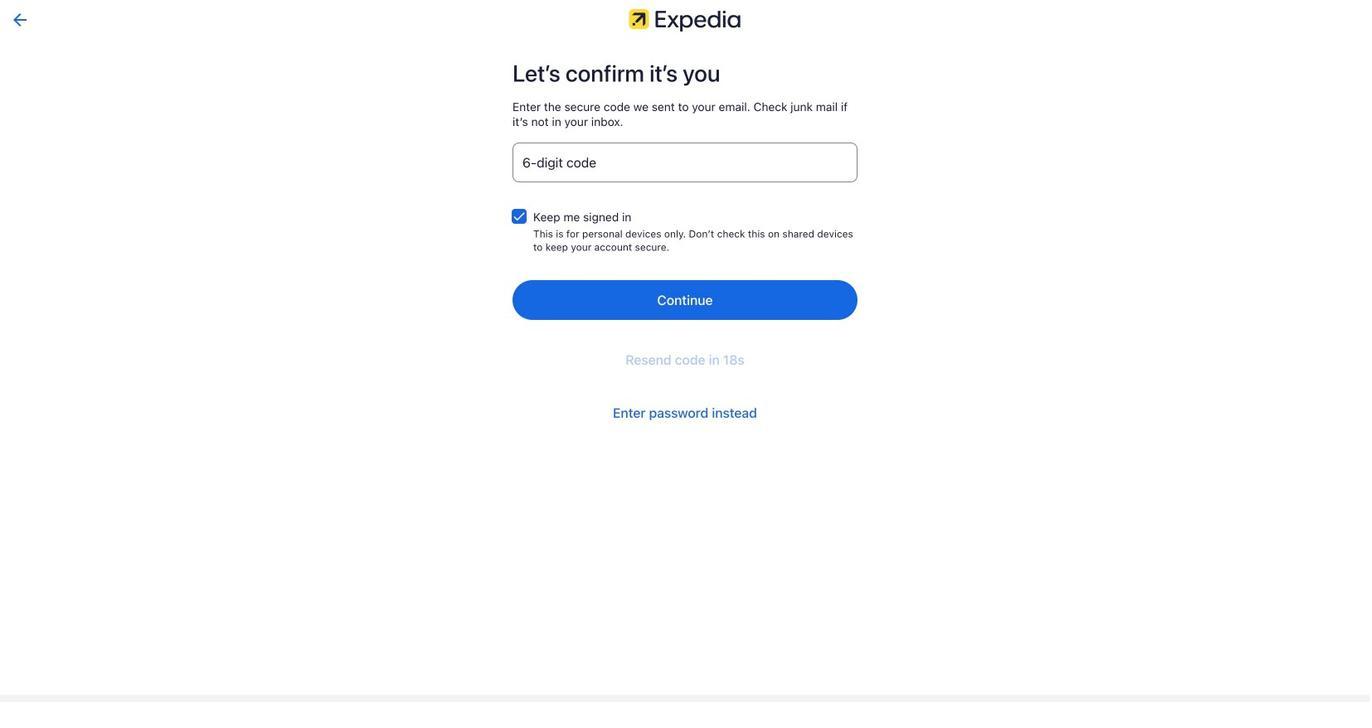 Task type: locate. For each thing, give the bounding box(es) containing it.
None text field
[[513, 143, 858, 182]]

go back image
[[13, 13, 27, 27]]



Task type: vqa. For each thing, say whether or not it's contained in the screenshot.
Go back icon
yes



Task type: describe. For each thing, give the bounding box(es) containing it.
go back image
[[10, 10, 30, 30]]

expedia image
[[629, 7, 741, 32]]



